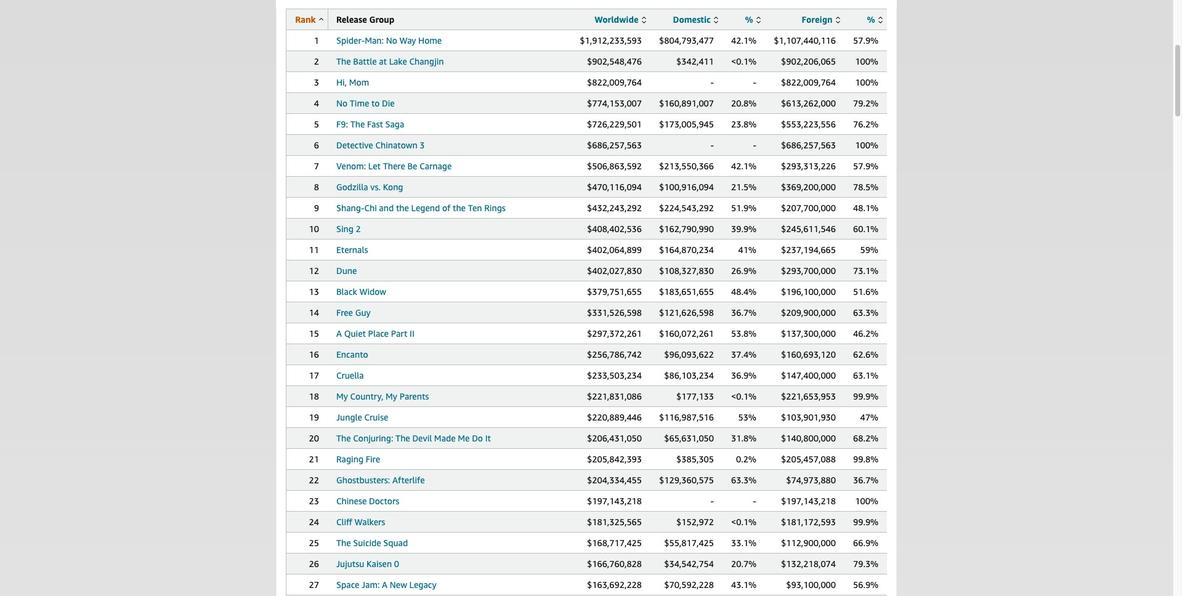 Task type: describe. For each thing, give the bounding box(es) containing it.
1 % link from the left
[[745, 14, 761, 25]]

79.3%
[[853, 559, 879, 569]]

carnage
[[420, 161, 452, 171]]

squad
[[383, 538, 408, 548]]

black
[[336, 286, 357, 297]]

worldwide link
[[595, 14, 646, 25]]

man:
[[365, 35, 384, 46]]

the battle at lake changjin
[[336, 56, 444, 67]]

51.9%
[[731, 203, 757, 213]]

way
[[399, 35, 416, 46]]

space jam: a new legacy
[[336, 580, 436, 590]]

0 vertical spatial 36.7%
[[731, 307, 757, 318]]

changjin
[[409, 56, 444, 67]]

$205,842,393
[[587, 454, 642, 464]]

$164,870,234
[[659, 245, 714, 255]]

release group
[[336, 14, 394, 25]]

my country, my parents
[[336, 391, 429, 402]]

1 $686,257,563 from the left
[[587, 140, 642, 150]]

battle
[[353, 56, 377, 67]]

do
[[472, 433, 483, 443]]

2 % link from the left
[[867, 14, 883, 25]]

$173,005,945
[[659, 119, 714, 129]]

56.9%
[[853, 580, 879, 590]]

hi,
[[336, 77, 347, 87]]

chi
[[364, 203, 377, 213]]

suicide
[[353, 538, 381, 548]]

$204,334,455
[[587, 475, 642, 485]]

$379,751,655
[[587, 286, 642, 297]]

0
[[394, 559, 399, 569]]

sing
[[336, 224, 354, 234]]

$331,526,598
[[587, 307, 642, 318]]

73.1%
[[853, 265, 879, 276]]

1 horizontal spatial 36.7%
[[853, 475, 879, 485]]

a quiet place part ii
[[336, 328, 414, 339]]

<0.1% for $342,411
[[731, 56, 757, 67]]

- down 0.2%
[[753, 496, 756, 506]]

the suicide squad
[[336, 538, 408, 548]]

31.8%
[[731, 433, 757, 443]]

0.2%
[[736, 454, 756, 464]]

$408,402,536
[[587, 224, 642, 234]]

1 horizontal spatial 63.3%
[[853, 307, 879, 318]]

$160,891,007
[[659, 98, 714, 108]]

jujutsu kaisen 0 link
[[336, 559, 399, 569]]

parents
[[400, 391, 429, 402]]

- up the 20.8%
[[753, 77, 756, 87]]

1 horizontal spatial no
[[386, 35, 397, 46]]

free guy link
[[336, 307, 371, 318]]

ghostbusters:
[[336, 475, 390, 485]]

57.9% for $293,313,226
[[853, 161, 879, 171]]

of
[[442, 203, 450, 213]]

24
[[309, 517, 319, 527]]

$86,103,234
[[664, 370, 714, 381]]

76.2%
[[853, 119, 879, 129]]

black widow
[[336, 286, 386, 297]]

1 the from the left
[[396, 203, 409, 213]]

1 horizontal spatial a
[[382, 580, 387, 590]]

$152,972
[[676, 517, 714, 527]]

$297,372,261
[[587, 328, 642, 339]]

the right the f9:
[[350, 119, 365, 129]]

- down the $342,411
[[711, 77, 714, 87]]

9
[[314, 203, 319, 213]]

$121,626,598
[[659, 307, 714, 318]]

venom: let there be carnage link
[[336, 161, 452, 171]]

f9: the fast saga link
[[336, 119, 404, 129]]

$108,327,830
[[659, 265, 714, 276]]

vs.
[[370, 182, 381, 192]]

chinese doctors link
[[336, 496, 399, 506]]

18
[[309, 391, 319, 402]]

$74,973,880
[[786, 475, 836, 485]]

% for 1st the % link from left
[[745, 14, 753, 25]]

detective chinatown 3 link
[[336, 140, 425, 150]]

2 $197,143,218 from the left
[[781, 496, 836, 506]]

at
[[379, 56, 387, 67]]

$470,116,094
[[587, 182, 642, 192]]

$1,912,233,593
[[580, 35, 642, 46]]

$181,325,565
[[587, 517, 642, 527]]

domestic
[[673, 14, 711, 25]]

chinese
[[336, 496, 367, 506]]

62.6%
[[853, 349, 879, 360]]

$1,107,440,116
[[774, 35, 836, 46]]

2 the from the left
[[453, 203, 466, 213]]

53.8%
[[731, 328, 757, 339]]

20.8%
[[731, 98, 757, 108]]

1 horizontal spatial 3
[[420, 140, 425, 150]]

99.8%
[[853, 454, 879, 464]]

2 $686,257,563 from the left
[[781, 140, 836, 150]]

1 horizontal spatial 2
[[356, 224, 361, 234]]

$168,717,425
[[587, 538, 642, 548]]

shang-chi and the legend of the ten rings link
[[336, 203, 506, 213]]

$103,901,930
[[781, 412, 836, 423]]

shang-chi and the legend of the ten rings
[[336, 203, 506, 213]]

sing 2
[[336, 224, 361, 234]]

0 horizontal spatial no
[[336, 98, 347, 108]]

4
[[314, 98, 319, 108]]

41%
[[738, 245, 756, 255]]

22
[[309, 475, 319, 485]]

$506,863,592
[[587, 161, 642, 171]]

42.1% for $213,550,366
[[731, 161, 757, 171]]

39.9%
[[731, 224, 757, 234]]

ii
[[410, 328, 414, 339]]

jujutsu kaisen 0
[[336, 559, 399, 569]]

foreign
[[802, 14, 833, 25]]

raging fire link
[[336, 454, 380, 464]]

100% for $686,257,563
[[855, 140, 878, 150]]

79.2%
[[853, 98, 879, 108]]

13
[[309, 286, 319, 297]]

$100,916,094
[[659, 182, 714, 192]]

1 $822,009,764 from the left
[[587, 77, 642, 87]]

$402,064,899
[[587, 245, 642, 255]]

<0.1% for $152,972
[[731, 517, 757, 527]]

<0.1% for $177,133
[[731, 391, 757, 402]]

43.1%
[[731, 580, 757, 590]]

23.8%
[[731, 119, 757, 129]]

eternals
[[336, 245, 368, 255]]



Task type: locate. For each thing, give the bounding box(es) containing it.
1 vertical spatial 3
[[420, 140, 425, 150]]

1 <0.1% from the top
[[731, 56, 757, 67]]

47%
[[860, 412, 878, 423]]

$902,548,476
[[587, 56, 642, 67]]

$224,543,292
[[659, 203, 714, 213]]

country,
[[350, 391, 383, 402]]

1 horizontal spatial %
[[867, 14, 875, 25]]

2 down 1
[[314, 56, 319, 67]]

widow
[[359, 286, 386, 297]]

0 vertical spatial no
[[386, 35, 397, 46]]

1 $197,143,218 from the left
[[587, 496, 642, 506]]

venom: let there be carnage
[[336, 161, 452, 171]]

$207,700,000
[[781, 203, 836, 213]]

3 100% from the top
[[855, 140, 878, 150]]

1 99.9% from the top
[[853, 391, 879, 402]]

$129,360,575
[[659, 475, 714, 485]]

dune link
[[336, 265, 357, 276]]

% right foreign link
[[867, 14, 875, 25]]

no left time
[[336, 98, 347, 108]]

a left the new
[[382, 580, 387, 590]]

0 vertical spatial 3
[[314, 77, 319, 87]]

godzilla vs. kong
[[336, 182, 403, 192]]

the conjuring: the devil made me do it
[[336, 433, 491, 443]]

0 horizontal spatial $686,257,563
[[587, 140, 642, 150]]

ghostbusters: afterlife
[[336, 475, 425, 485]]

1 horizontal spatial $686,257,563
[[781, 140, 836, 150]]

-
[[711, 77, 714, 87], [753, 77, 756, 87], [711, 140, 714, 150], [753, 140, 756, 150], [711, 496, 714, 506], [753, 496, 756, 506]]

free guy
[[336, 307, 371, 318]]

36.7% down 99.8%
[[853, 475, 879, 485]]

<0.1%
[[731, 56, 757, 67], [731, 391, 757, 402], [731, 517, 757, 527]]

the right of
[[453, 203, 466, 213]]

a left the quiet
[[336, 328, 342, 339]]

42.1% up 21.5%
[[731, 161, 757, 171]]

2 99.9% from the top
[[853, 517, 879, 527]]

the right and
[[396, 203, 409, 213]]

$237,194,665
[[781, 245, 836, 255]]

the up hi,
[[336, 56, 351, 67]]

new
[[390, 580, 407, 590]]

$205,457,088
[[781, 454, 836, 464]]

$822,009,764 down $902,206,065
[[781, 77, 836, 87]]

the down cliff
[[336, 538, 351, 548]]

14
[[309, 307, 319, 318]]

1 my from the left
[[336, 391, 348, 402]]

1 horizontal spatial my
[[386, 391, 397, 402]]

0 horizontal spatial 36.7%
[[731, 307, 757, 318]]

my left parents
[[386, 391, 397, 402]]

sing 2 link
[[336, 224, 361, 234]]

1 vertical spatial 57.9%
[[853, 161, 879, 171]]

hi, mom link
[[336, 77, 369, 87]]

my up jungle
[[336, 391, 348, 402]]

0 horizontal spatial $197,143,218
[[587, 496, 642, 506]]

$197,143,218
[[587, 496, 642, 506], [781, 496, 836, 506]]

53%
[[738, 412, 756, 423]]

0 horizontal spatial $822,009,764
[[587, 77, 642, 87]]

3 <0.1% from the top
[[731, 517, 757, 527]]

20
[[309, 433, 319, 443]]

% link
[[745, 14, 761, 25], [867, 14, 883, 25]]

cliff walkers link
[[336, 517, 385, 527]]

the battle at lake changjin link
[[336, 56, 444, 67]]

1 vertical spatial 63.3%
[[731, 475, 757, 485]]

jungle
[[336, 412, 362, 423]]

99.9% up 66.9%
[[853, 517, 879, 527]]

4 100% from the top
[[855, 496, 878, 506]]

27
[[309, 580, 319, 590]]

%
[[745, 14, 753, 25], [867, 14, 875, 25]]

0 horizontal spatial 63.3%
[[731, 475, 757, 485]]

1 vertical spatial a
[[382, 580, 387, 590]]

<0.1% up the 20.8%
[[731, 56, 757, 67]]

42.1% for $804,793,477
[[731, 35, 757, 46]]

% right the domestic link
[[745, 14, 753, 25]]

worldwide
[[595, 14, 639, 25]]

the left devil at the left bottom of page
[[396, 433, 410, 443]]

2 vertical spatial <0.1%
[[731, 517, 757, 527]]

0 vertical spatial 57.9%
[[853, 35, 879, 46]]

doctors
[[369, 496, 399, 506]]

1 vertical spatial no
[[336, 98, 347, 108]]

- down 23.8%
[[753, 140, 756, 150]]

1 horizontal spatial the
[[453, 203, 466, 213]]

$140,800,000
[[781, 433, 836, 443]]

0 vertical spatial a
[[336, 328, 342, 339]]

release
[[336, 14, 367, 25]]

100% for $902,206,065
[[855, 56, 878, 67]]

5
[[314, 119, 319, 129]]

99.9% down 63.1%
[[853, 391, 879, 402]]

fire
[[366, 454, 380, 464]]

46.2%
[[853, 328, 879, 339]]

1 horizontal spatial % link
[[867, 14, 883, 25]]

63.1%
[[853, 370, 879, 381]]

99.9% for $221,653,953
[[853, 391, 879, 402]]

1 100% from the top
[[855, 56, 878, 67]]

2 $822,009,764 from the left
[[781, 77, 836, 87]]

raging fire
[[336, 454, 380, 464]]

$221,831,086
[[587, 391, 642, 402]]

$369,200,000
[[781, 182, 836, 192]]

$55,817,425
[[664, 538, 714, 548]]

afterlife
[[392, 475, 425, 485]]

lake
[[389, 56, 407, 67]]

0 vertical spatial <0.1%
[[731, 56, 757, 67]]

saga
[[385, 119, 404, 129]]

1 horizontal spatial $822,009,764
[[781, 77, 836, 87]]

me
[[458, 433, 470, 443]]

no left way
[[386, 35, 397, 46]]

0 horizontal spatial a
[[336, 328, 342, 339]]

die
[[382, 98, 395, 108]]

$385,305
[[676, 454, 714, 464]]

0 vertical spatial 99.9%
[[853, 391, 879, 402]]

63.3% down 51.6%
[[853, 307, 879, 318]]

the for suicide
[[336, 538, 351, 548]]

$233,503,234
[[587, 370, 642, 381]]

space
[[336, 580, 359, 590]]

<0.1% down 36.9%
[[731, 391, 757, 402]]

$822,009,764 down $902,548,476
[[587, 77, 642, 87]]

63.3% down 0.2%
[[731, 475, 757, 485]]

26.9%
[[731, 265, 757, 276]]

6
[[314, 140, 319, 150]]

- up $152,972
[[711, 496, 714, 506]]

2 42.1% from the top
[[731, 161, 757, 171]]

36.7% up "53.8%"
[[731, 307, 757, 318]]

devil
[[412, 433, 432, 443]]

0 vertical spatial 63.3%
[[853, 307, 879, 318]]

21.5%
[[731, 182, 757, 192]]

42.1% right $804,793,477
[[731, 35, 757, 46]]

100% for $197,143,218
[[855, 496, 878, 506]]

0 horizontal spatial 2
[[314, 56, 319, 67]]

1 vertical spatial 2
[[356, 224, 361, 234]]

57.9%
[[853, 35, 879, 46], [853, 161, 879, 171]]

$166,760,828
[[587, 559, 642, 569]]

0 horizontal spatial the
[[396, 203, 409, 213]]

3 up carnage
[[420, 140, 425, 150]]

1 vertical spatial 36.7%
[[853, 475, 879, 485]]

$163,692,228
[[587, 580, 642, 590]]

2 57.9% from the top
[[853, 161, 879, 171]]

the down jungle
[[336, 433, 351, 443]]

it
[[485, 433, 491, 443]]

2 <0.1% from the top
[[731, 391, 757, 402]]

2 right sing
[[356, 224, 361, 234]]

chinatown
[[375, 140, 417, 150]]

16
[[309, 349, 319, 360]]

57.9% up 78.5%
[[853, 161, 879, 171]]

78.5%
[[853, 182, 879, 192]]

1 % from the left
[[745, 14, 753, 25]]

$245,611,546
[[781, 224, 836, 234]]

% link right foreign link
[[867, 14, 883, 25]]

% for 1st the % link from the right
[[867, 14, 875, 25]]

1 42.1% from the top
[[731, 35, 757, 46]]

0 horizontal spatial 3
[[314, 77, 319, 87]]

$197,143,218 down $204,334,455 at bottom
[[587, 496, 642, 506]]

$686,257,563 down $726,229,501
[[587, 140, 642, 150]]

0 horizontal spatial %
[[745, 14, 753, 25]]

2 100% from the top
[[855, 77, 878, 87]]

1 vertical spatial <0.1%
[[731, 391, 757, 402]]

$177,133
[[676, 391, 714, 402]]

$197,143,218 up $181,172,593
[[781, 496, 836, 506]]

cliff
[[336, 517, 352, 527]]

0 horizontal spatial % link
[[745, 14, 761, 25]]

2 % from the left
[[867, 14, 875, 25]]

1 vertical spatial 42.1%
[[731, 161, 757, 171]]

0 vertical spatial 42.1%
[[731, 35, 757, 46]]

to
[[371, 98, 380, 108]]

1 57.9% from the top
[[853, 35, 879, 46]]

$726,229,501
[[587, 119, 642, 129]]

the for conjuring:
[[336, 433, 351, 443]]

- up "$213,550,366"
[[711, 140, 714, 150]]

100% for $822,009,764
[[855, 77, 878, 87]]

0 vertical spatial 2
[[314, 56, 319, 67]]

legend
[[411, 203, 440, 213]]

1
[[314, 35, 319, 46]]

57.9% for $1,107,440,116
[[853, 35, 879, 46]]

$686,257,563 down the $553,223,556
[[781, 140, 836, 150]]

home
[[418, 35, 442, 46]]

$213,550,366
[[659, 161, 714, 171]]

3 up 4
[[314, 77, 319, 87]]

detective
[[336, 140, 373, 150]]

and
[[379, 203, 394, 213]]

0 horizontal spatial my
[[336, 391, 348, 402]]

the for battle
[[336, 56, 351, 67]]

57.9% right $1,107,440,116
[[853, 35, 879, 46]]

63.3%
[[853, 307, 879, 318], [731, 475, 757, 485]]

$432,243,292
[[587, 203, 642, 213]]

99.9% for $181,172,593
[[853, 517, 879, 527]]

conjuring:
[[353, 433, 393, 443]]

% link right the domestic link
[[745, 14, 761, 25]]

2 my from the left
[[386, 391, 397, 402]]

1 horizontal spatial $197,143,218
[[781, 496, 836, 506]]

$613,262,000
[[781, 98, 836, 108]]

space jam: a new legacy link
[[336, 580, 436, 590]]

rings
[[484, 203, 506, 213]]

<0.1% up the 33.1% on the right of page
[[731, 517, 757, 527]]

59%
[[860, 245, 878, 255]]

1 vertical spatial 99.9%
[[853, 517, 879, 527]]



Task type: vqa. For each thing, say whether or not it's contained in the screenshot.
"$112,900,000"
yes



